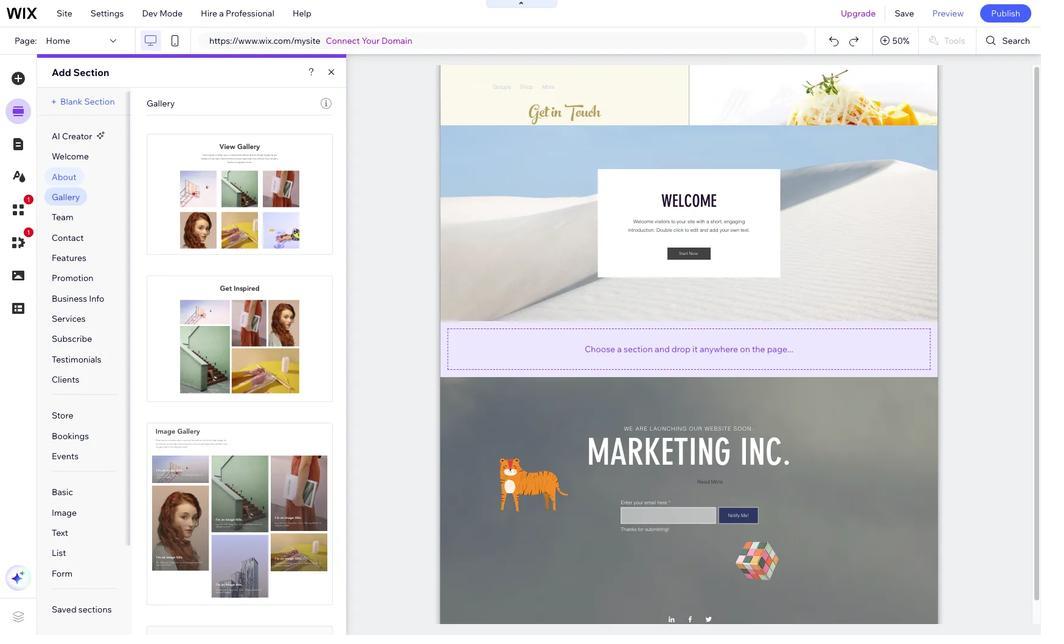 Task type: describe. For each thing, give the bounding box(es) containing it.
clients
[[52, 374, 79, 385]]

about
[[52, 171, 76, 182]]

image
[[52, 507, 77, 518]]

https://www.wix.com/mysite
[[209, 35, 320, 46]]

home
[[46, 35, 70, 46]]

1 vertical spatial gallery
[[52, 192, 80, 203]]

team
[[52, 212, 73, 223]]

features
[[52, 253, 86, 264]]

the
[[752, 344, 765, 355]]

it
[[693, 344, 698, 355]]

2 1 button from the top
[[5, 228, 33, 256]]

contact
[[52, 232, 84, 243]]

add section
[[52, 66, 109, 79]]

help
[[293, 8, 311, 19]]

anywhere
[[700, 344, 738, 355]]

1 horizontal spatial gallery
[[147, 98, 175, 109]]

50%
[[893, 35, 910, 46]]

drop
[[672, 344, 691, 355]]

bookings
[[52, 431, 89, 442]]

events
[[52, 451, 79, 462]]

domain
[[382, 35, 412, 46]]

save
[[895, 8, 914, 19]]

testimonials
[[52, 354, 101, 365]]

add
[[52, 66, 71, 79]]

text
[[52, 528, 68, 539]]

hire
[[201, 8, 217, 19]]

section for blank section
[[84, 96, 115, 107]]

a for professional
[[219, 8, 224, 19]]

section
[[624, 344, 653, 355]]

hire a professional
[[201, 8, 274, 19]]

tools
[[944, 35, 965, 46]]

creator
[[62, 131, 92, 142]]

section for add section
[[73, 66, 109, 79]]

tools button
[[919, 27, 976, 54]]

save button
[[886, 0, 923, 27]]

publish button
[[980, 4, 1032, 23]]

list
[[52, 548, 66, 559]]



Task type: vqa. For each thing, say whether or not it's contained in the screenshot.
"Tools" button
yes



Task type: locate. For each thing, give the bounding box(es) containing it.
section right blank
[[84, 96, 115, 107]]

connect
[[326, 35, 360, 46]]

1 vertical spatial section
[[84, 96, 115, 107]]

1 vertical spatial 1 button
[[5, 228, 33, 256]]

search button
[[977, 27, 1041, 54]]

blank section
[[60, 96, 115, 107]]

mode
[[160, 8, 183, 19]]

search
[[1003, 35, 1030, 46]]

1 vertical spatial 1
[[27, 229, 30, 236]]

gallery
[[147, 98, 175, 109], [52, 192, 80, 203]]

form
[[52, 568, 72, 579]]

a left the "section"
[[617, 344, 622, 355]]

basic
[[52, 487, 73, 498]]

subscribe
[[52, 334, 92, 345]]

settings
[[91, 8, 124, 19]]

your
[[362, 35, 380, 46]]

1
[[27, 196, 30, 203], [27, 229, 30, 236]]

saved sections
[[52, 604, 112, 615]]

business
[[52, 293, 87, 304]]

dev mode
[[142, 8, 183, 19]]

a
[[219, 8, 224, 19], [617, 344, 622, 355]]

section
[[73, 66, 109, 79], [84, 96, 115, 107]]

info
[[89, 293, 104, 304]]

1 button left contact
[[5, 228, 33, 256]]

services
[[52, 313, 86, 324]]

dev
[[142, 8, 158, 19]]

0 horizontal spatial gallery
[[52, 192, 80, 203]]

choose a section and drop it anywhere on the page...
[[585, 344, 794, 355]]

and
[[655, 344, 670, 355]]

50% button
[[873, 27, 918, 54]]

0 vertical spatial a
[[219, 8, 224, 19]]

0 vertical spatial 1 button
[[5, 195, 33, 223]]

preview button
[[923, 0, 973, 27]]

1 1 from the top
[[27, 196, 30, 203]]

1 button left team at the top left of the page
[[5, 195, 33, 223]]

a for section
[[617, 344, 622, 355]]

0 horizontal spatial a
[[219, 8, 224, 19]]

saved
[[52, 604, 76, 615]]

1 for 2nd 1 button from the bottom of the page
[[27, 196, 30, 203]]

professional
[[226, 8, 274, 19]]

1 vertical spatial a
[[617, 344, 622, 355]]

0 vertical spatial gallery
[[147, 98, 175, 109]]

store
[[52, 410, 73, 421]]

section up the blank section
[[73, 66, 109, 79]]

1 for second 1 button from the top
[[27, 229, 30, 236]]

ai creator
[[52, 131, 92, 142]]

1 horizontal spatial a
[[617, 344, 622, 355]]

business info
[[52, 293, 104, 304]]

site
[[57, 8, 72, 19]]

welcome
[[52, 151, 89, 162]]

ai
[[52, 131, 60, 142]]

preview
[[933, 8, 964, 19]]

https://www.wix.com/mysite connect your domain
[[209, 35, 412, 46]]

2 1 from the top
[[27, 229, 30, 236]]

choose
[[585, 344, 615, 355]]

blank
[[60, 96, 82, 107]]

publish
[[991, 8, 1021, 19]]

on
[[740, 344, 750, 355]]

a right hire at the top left of page
[[219, 8, 224, 19]]

page...
[[767, 344, 794, 355]]

0 vertical spatial section
[[73, 66, 109, 79]]

promotion
[[52, 273, 93, 284]]

1 button
[[5, 195, 33, 223], [5, 228, 33, 256]]

1 1 button from the top
[[5, 195, 33, 223]]

upgrade
[[841, 8, 876, 19]]

sections
[[78, 604, 112, 615]]

0 vertical spatial 1
[[27, 196, 30, 203]]



